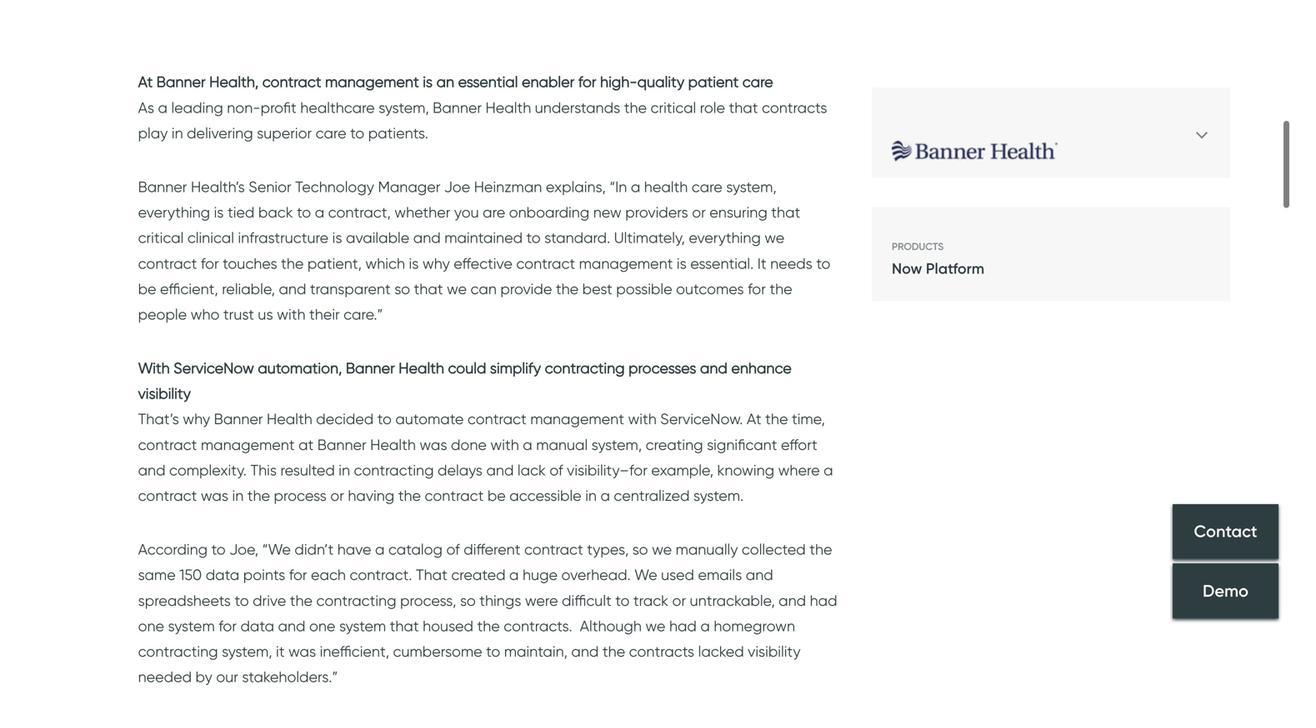 Task type: describe. For each thing, give the bounding box(es) containing it.
automate
[[395, 410, 464, 428]]

quality
[[637, 73, 685, 91]]

emails
[[698, 566, 742, 584]]

to right needs
[[816, 254, 831, 272]]

processes
[[629, 359, 696, 377]]

can
[[471, 280, 497, 298]]

people
[[138, 305, 187, 323]]

provide
[[501, 280, 552, 298]]

each
[[311, 566, 346, 584]]

management inside at banner health, contract management is an essential enabler for high-quality patient care as a leading non-profit healthcare system, banner health understands the critical role that contracts play in delivering superior care to patients.
[[325, 73, 419, 91]]

collected
[[742, 540, 806, 559]]

a up lack
[[523, 435, 532, 454]]

onboarding
[[509, 203, 590, 221]]

care."
[[344, 305, 383, 323]]

is up patient,
[[332, 229, 342, 247]]

for down clinical
[[201, 254, 219, 272]]

transparent
[[310, 280, 391, 298]]

to right back
[[297, 203, 311, 221]]

we up 'used'
[[652, 540, 672, 559]]

trust
[[223, 305, 254, 323]]

automation,
[[258, 359, 342, 377]]

although
[[580, 617, 642, 635]]

possible
[[616, 280, 672, 298]]

2 horizontal spatial was
[[420, 435, 447, 454]]

could
[[448, 359, 486, 377]]

a down 'visibility–for'
[[601, 486, 610, 505]]

system, inside according to joe, "we didn't have a catalog of different contract types, so we manually collected the same 150 data points for each contract. that created a huge overhead. we used emails and spreadsheets to drive the contracting process, so things were difficult to track or untrackable, and had one system for data and one system that housed the contracts.  although we had a homegrown contracting system, it was inefficient, cumbersome to maintain, and the contracts lacked visibility needed by our stakeholders."
[[222, 642, 272, 661]]

housed
[[423, 617, 473, 635]]

2 horizontal spatial with
[[628, 410, 657, 428]]

patient
[[688, 73, 739, 91]]

now
[[892, 259, 922, 278]]

things
[[480, 591, 521, 610]]

the down infrastructure
[[281, 254, 304, 272]]

the down needs
[[770, 280, 793, 298]]

maintained
[[445, 229, 523, 247]]

in down 'visibility–for'
[[585, 486, 597, 505]]

products now platform
[[892, 241, 985, 278]]

system.
[[694, 486, 744, 505]]

0 horizontal spatial care
[[316, 124, 346, 142]]

management up this
[[201, 435, 295, 454]]

we left can
[[447, 280, 467, 298]]

1 horizontal spatial so
[[460, 591, 476, 610]]

contract down delays
[[425, 486, 484, 505]]

banner down an
[[433, 98, 482, 117]]

demo
[[1203, 580, 1249, 601]]

we down track
[[646, 617, 666, 635]]

their
[[309, 305, 340, 323]]

contract down that's
[[138, 435, 197, 454]]

or inside with servicenow automation, banner health could simplify contracting processes and enhance visibility that's why banner health decided to automate contract management with servicenow. at the time, contract management at banner health was done with a manual system, creating significant effort and complexity. this resulted in contracting delays and lack of visibility–for example, knowing where a contract was in the process or having the contract be accessible in a centralized system.
[[330, 486, 344, 505]]

drive
[[253, 591, 286, 610]]

the down although
[[603, 642, 625, 661]]

at inside at banner health, contract management is an essential enabler for high-quality patient care as a leading non-profit healthcare system, banner health understands the critical role that contracts play in delivering superior care to patients.
[[138, 73, 153, 91]]

essential
[[458, 73, 518, 91]]

is inside at banner health, contract management is an essential enabler for high-quality patient care as a leading non-profit healthcare system, banner health understands the critical role that contracts play in delivering superior care to patients.
[[423, 73, 433, 91]]

we
[[635, 566, 657, 584]]

banner down servicenow
[[214, 410, 263, 428]]

needs
[[770, 254, 813, 272]]

effective
[[454, 254, 513, 272]]

1 vertical spatial data
[[240, 617, 274, 635]]

the down things
[[477, 617, 500, 635]]

maintain,
[[504, 642, 568, 661]]

manually
[[676, 540, 738, 559]]

example,
[[651, 461, 714, 479]]

contract up efficient,
[[138, 254, 197, 272]]

contracting right simplify
[[545, 359, 625, 377]]

heinzman
[[474, 178, 542, 196]]

needed
[[138, 668, 192, 686]]

contract down the complexity.
[[138, 486, 197, 505]]

contract inside at banner health, contract management is an essential enabler for high-quality patient care as a leading non-profit healthcare system, banner health understands the critical role that contracts play in delivering superior care to patients.
[[262, 73, 321, 91]]

a down technology at the top left of page
[[315, 203, 324, 221]]

servicenow.
[[661, 410, 743, 428]]

stakeholders."
[[242, 668, 338, 686]]

to down onboarding
[[526, 229, 541, 247]]

play
[[138, 124, 168, 142]]

ensuring
[[710, 203, 768, 221]]

which
[[365, 254, 405, 272]]

infrastructure
[[238, 229, 329, 247]]

outcomes
[[676, 280, 744, 298]]

significant
[[707, 435, 777, 454]]

according to joe, "we didn't have a catalog of different contract types, so we manually collected the same 150 data points for each contract. that created a huge overhead. we used emails and spreadsheets to drive the contracting process, so things were difficult to track or untrackable, and had one system for data and one system that housed the contracts.  although we had a homegrown contracting system, it was inefficient, cumbersome to maintain, and the contracts lacked visibility needed by our stakeholders."
[[138, 540, 837, 686]]

essential.
[[690, 254, 754, 272]]

complexity.
[[169, 461, 247, 479]]

system, inside at banner health, contract management is an essential enabler for high-quality patient care as a leading non-profit healthcare system, banner health understands the critical role that contracts play in delivering superior care to patients.
[[379, 98, 429, 117]]

centralized
[[614, 486, 690, 505]]

contact link
[[1173, 504, 1279, 559]]

system, inside the banner health's senior technology manager joe heinzman explains, "in a health care system, everything is tied back to a contract, whether you are onboarding new providers or ensuring that critical clinical infrastructure is available and maintained to standard. ultimately, everything we contract for touches the patient, which is why effective contract management is essential. it needs to be efficient, reliable, and transparent so that we can provide the best possible outcomes for the people who trust us with their care."
[[726, 178, 777, 196]]

difficult
[[562, 591, 612, 610]]

0 horizontal spatial everything
[[138, 203, 210, 221]]

and down whether
[[413, 229, 441, 247]]

contract.
[[350, 566, 412, 584]]

we up it
[[765, 229, 785, 247]]

available
[[346, 229, 410, 247]]

at
[[299, 435, 314, 454]]

banner up leading
[[157, 73, 206, 91]]

who
[[191, 305, 220, 323]]

is left tied
[[214, 203, 224, 221]]

senior
[[249, 178, 292, 196]]

a left huge
[[509, 566, 519, 584]]

banner down care."
[[346, 359, 395, 377]]

and down although
[[571, 642, 599, 661]]

at banner health, contract management is an essential enabler for high-quality patient care as a leading non-profit healthcare system, banner health understands the critical role that contracts play in delivering superior care to patients.
[[138, 73, 827, 142]]

were
[[525, 591, 558, 610]]

time,
[[792, 410, 825, 428]]

0 horizontal spatial data
[[206, 566, 239, 584]]

a right "in
[[631, 178, 641, 196]]

contact
[[1194, 521, 1258, 541]]

used
[[661, 566, 694, 584]]

patient,
[[308, 254, 362, 272]]

as
[[138, 98, 154, 117]]

health inside at banner health, contract management is an essential enabler for high-quality patient care as a leading non-profit healthcare system, banner health understands the critical role that contracts play in delivering superior care to patients.
[[486, 98, 531, 117]]

visibility–for
[[567, 461, 648, 479]]

and up homegrown
[[779, 591, 806, 610]]

contract up provide
[[516, 254, 575, 272]]

and down that's
[[138, 461, 166, 479]]

1 vertical spatial was
[[201, 486, 228, 505]]

so inside the banner health's senior technology manager joe heinzman explains, "in a health care system, everything is tied back to a contract, whether you are onboarding new providers or ensuring that critical clinical infrastructure is available and maintained to standard. ultimately, everything we contract for touches the patient, which is why effective contract management is essential. it needs to be efficient, reliable, and transparent so that we can provide the best possible outcomes for the people who trust us with their care."
[[395, 280, 410, 298]]

best
[[582, 280, 613, 298]]

catalog
[[388, 540, 443, 559]]

the down this
[[247, 486, 270, 505]]

for down didn't
[[289, 566, 307, 584]]

now platform link
[[892, 256, 985, 282]]

role
[[700, 98, 725, 117]]

high-
[[600, 73, 637, 91]]

inefficient,
[[320, 642, 389, 661]]

to left drive
[[235, 591, 249, 610]]

delivering
[[187, 124, 253, 142]]

and right reliable,
[[279, 280, 306, 298]]

you
[[454, 203, 479, 221]]

cumbersome
[[393, 642, 482, 661]]

the right collected
[[810, 540, 832, 559]]

have
[[337, 540, 371, 559]]

non-
[[227, 98, 261, 117]]

different
[[464, 540, 521, 559]]

to up although
[[615, 591, 630, 610]]

was inside according to joe, "we didn't have a catalog of different contract types, so we manually collected the same 150 data points for each contract. that created a huge overhead. we used emails and spreadsheets to drive the contracting process, so things were difficult to track or untrackable, and had one system for data and one system that housed the contracts.  although we had a homegrown contracting system, it was inefficient, cumbersome to maintain, and the contracts lacked visibility needed by our stakeholders."
[[288, 642, 316, 661]]

by
[[196, 668, 212, 686]]

us
[[258, 305, 273, 323]]

health left the could
[[399, 359, 444, 377]]

1 horizontal spatial everything
[[689, 229, 761, 247]]

reliable,
[[222, 280, 275, 298]]

150
[[179, 566, 202, 584]]

banner inside the banner health's senior technology manager joe heinzman explains, "in a health care system, everything is tied back to a contract, whether you are onboarding new providers or ensuring that critical clinical infrastructure is available and maintained to standard. ultimately, everything we contract for touches the patient, which is why effective contract management is essential. it needs to be efficient, reliable, and transparent so that we can provide the best possible outcomes for the people who trust us with their care."
[[138, 178, 187, 196]]

why inside the banner health's senior technology manager joe heinzman explains, "in a health care system, everything is tied back to a contract, whether you are onboarding new providers or ensuring that critical clinical infrastructure is available and maintained to standard. ultimately, everything we contract for touches the patient, which is why effective contract management is essential. it needs to be efficient, reliable, and transparent so that we can provide the best possible outcomes for the people who trust us with their care."
[[423, 254, 450, 272]]

to inside with servicenow automation, banner health could simplify contracting processes and enhance visibility that's why banner health decided to automate contract management with servicenow. at the time, contract management at banner health was done with a manual system, creating significant effort and complexity. this resulted in contracting delays and lack of visibility–for example, knowing where a contract was in the process or having the contract be accessible in a centralized system.
[[377, 410, 392, 428]]

in right the resulted
[[339, 461, 350, 479]]

that inside according to joe, "we didn't have a catalog of different contract types, so we manually collected the same 150 data points for each contract. that created a huge overhead. we used emails and spreadsheets to drive the contracting process, so things were difficult to track or untrackable, and had one system for data and one system that housed the contracts.  although we had a homegrown contracting system, it was inefficient, cumbersome to maintain, and the contracts lacked visibility needed by our stakeholders."
[[390, 617, 419, 635]]

2 horizontal spatial so
[[633, 540, 648, 559]]

2 system from the left
[[339, 617, 386, 635]]

a up "contract."
[[375, 540, 385, 559]]

a right where
[[824, 461, 833, 479]]



Task type: vqa. For each thing, say whether or not it's contained in the screenshot.
the rightmost 'of'
yes



Task type: locate. For each thing, give the bounding box(es) containing it.
why left effective in the left of the page
[[423, 254, 450, 272]]

delays
[[438, 461, 483, 479]]

in inside at banner health, contract management is an essential enabler for high-quality patient care as a leading non-profit healthcare system, banner health understands the critical role that contracts play in delivering superior care to patients.
[[172, 124, 183, 142]]

0 horizontal spatial of
[[446, 540, 460, 559]]

technology
[[295, 178, 374, 196]]

creating
[[646, 435, 703, 454]]

contracts right 'role' at the top right of page
[[762, 98, 827, 117]]

so down "created"
[[460, 591, 476, 610]]

contract up huge
[[524, 540, 583, 559]]

2 vertical spatial with
[[491, 435, 519, 454]]

system up inefficient,
[[339, 617, 386, 635]]

one down spreadsheets
[[138, 617, 164, 635]]

1 vertical spatial or
[[330, 486, 344, 505]]

at up significant
[[747, 410, 762, 428]]

a right as
[[158, 98, 168, 117]]

providers
[[625, 203, 688, 221]]

1 vertical spatial visibility
[[748, 642, 801, 661]]

that left can
[[414, 280, 443, 298]]

contract,
[[328, 203, 391, 221]]

"we
[[262, 540, 291, 559]]

contracting down "contract."
[[316, 591, 396, 610]]

to
[[350, 124, 364, 142], [297, 203, 311, 221], [526, 229, 541, 247], [816, 254, 831, 272], [377, 410, 392, 428], [211, 540, 226, 559], [235, 591, 249, 610], [615, 591, 630, 610], [486, 642, 500, 661]]

0 vertical spatial be
[[138, 280, 156, 298]]

new
[[593, 203, 622, 221]]

the down high-
[[624, 98, 647, 117]]

with right "done"
[[491, 435, 519, 454]]

visibility inside according to joe, "we didn't have a catalog of different contract types, so we manually collected the same 150 data points for each contract. that created a huge overhead. we used emails and spreadsheets to drive the contracting process, so things were difficult to track or untrackable, and had one system for data and one system that housed the contracts.  although we had a homegrown contracting system, it was inefficient, cumbersome to maintain, and the contracts lacked visibility needed by our stakeholders."
[[748, 642, 801, 661]]

with
[[138, 359, 170, 377]]

0 vertical spatial everything
[[138, 203, 210, 221]]

system, up our
[[222, 642, 272, 661]]

1 vertical spatial at
[[747, 410, 762, 428]]

everything up essential.
[[689, 229, 761, 247]]

0 vertical spatial had
[[810, 591, 837, 610]]

visibility
[[138, 384, 191, 403], [748, 642, 801, 661]]

system down spreadsheets
[[168, 617, 215, 635]]

why inside with servicenow automation, banner health could simplify contracting processes and enhance visibility that's why banner health decided to automate contract management with servicenow. at the time, contract management at banner health was done with a manual system, creating significant effort and complexity. this resulted in contracting delays and lack of visibility–for example, knowing where a contract was in the process or having the contract be accessible in a centralized system.
[[183, 410, 210, 428]]

same
[[138, 566, 176, 584]]

1 vertical spatial had
[[669, 617, 697, 635]]

1 horizontal spatial had
[[810, 591, 837, 610]]

management inside the banner health's senior technology manager joe heinzman explains, "in a health care system, everything is tied back to a contract, whether you are onboarding new providers or ensuring that critical clinical infrastructure is available and maintained to standard. ultimately, everything we contract for touches the patient, which is why effective contract management is essential. it needs to be efficient, reliable, and transparent so that we can provide the best possible outcomes for the people who trust us with their care."
[[579, 254, 673, 272]]

to down 'healthcare'
[[350, 124, 364, 142]]

critical inside the banner health's senior technology manager joe heinzman explains, "in a health care system, everything is tied back to a contract, whether you are onboarding new providers or ensuring that critical clinical infrastructure is available and maintained to standard. ultimately, everything we contract for touches the patient, which is why effective contract management is essential. it needs to be efficient, reliable, and transparent so that we can provide the best possible outcomes for the people who trust us with their care."
[[138, 229, 184, 247]]

is
[[423, 73, 433, 91], [214, 203, 224, 221], [332, 229, 342, 247], [409, 254, 419, 272], [677, 254, 687, 272]]

1 horizontal spatial be
[[488, 486, 506, 505]]

or left having
[[330, 486, 344, 505]]

1 horizontal spatial of
[[550, 461, 563, 479]]

to inside at banner health, contract management is an essential enabler for high-quality patient care as a leading non-profit healthcare system, banner health understands the critical role that contracts play in delivering superior care to patients.
[[350, 124, 364, 142]]

0 horizontal spatial so
[[395, 280, 410, 298]]

visibility down homegrown
[[748, 642, 801, 661]]

track
[[634, 591, 669, 610]]

products
[[892, 241, 944, 253]]

for down spreadsheets
[[219, 617, 237, 635]]

1 vertical spatial so
[[633, 540, 648, 559]]

that right ensuring
[[771, 203, 801, 221]]

was down the complexity.
[[201, 486, 228, 505]]

0 vertical spatial so
[[395, 280, 410, 298]]

created
[[451, 566, 506, 584]]

health's
[[191, 178, 245, 196]]

contracting up having
[[354, 461, 434, 479]]

1 horizontal spatial critical
[[651, 98, 696, 117]]

health
[[644, 178, 688, 196]]

0 horizontal spatial was
[[201, 486, 228, 505]]

1 horizontal spatial visibility
[[748, 642, 801, 661]]

in right play
[[172, 124, 183, 142]]

1 horizontal spatial data
[[240, 617, 274, 635]]

manual
[[536, 435, 588, 454]]

1 vertical spatial with
[[628, 410, 657, 428]]

it
[[276, 642, 285, 661]]

or down 'used'
[[672, 591, 686, 610]]

huge
[[523, 566, 558, 584]]

1 horizontal spatial care
[[692, 178, 723, 196]]

everything
[[138, 203, 210, 221], [689, 229, 761, 247]]

system, up 'visibility–for'
[[592, 435, 642, 454]]

banner health's senior technology manager joe heinzman explains, "in a health care system, everything is tied back to a contract, whether you are onboarding new providers or ensuring that critical clinical infrastructure is available and maintained to standard. ultimately, everything we contract for touches the patient, which is why effective contract management is essential. it needs to be efficient, reliable, and transparent so that we can provide the best possible outcomes for the people who trust us with their care."
[[138, 178, 831, 323]]

1 vertical spatial contracts
[[629, 642, 695, 661]]

care right patient
[[743, 73, 773, 91]]

at inside with servicenow automation, banner health could simplify contracting processes and enhance visibility that's why banner health decided to automate contract management with servicenow. at the time, contract management at banner health was done with a manual system, creating significant effort and complexity. this resulted in contracting delays and lack of visibility–for example, knowing where a contract was in the process or having the contract be accessible in a centralized system.
[[747, 410, 762, 428]]

was down automate
[[420, 435, 447, 454]]

the left time,
[[765, 410, 788, 428]]

back
[[258, 203, 293, 221]]

0 horizontal spatial had
[[669, 617, 697, 635]]

2 one from the left
[[309, 617, 336, 635]]

2 vertical spatial or
[[672, 591, 686, 610]]

1 horizontal spatial or
[[672, 591, 686, 610]]

be left 'accessible'
[[488, 486, 506, 505]]

1 vertical spatial be
[[488, 486, 506, 505]]

critical down the quality
[[651, 98, 696, 117]]

the inside at banner health, contract management is an essential enabler for high-quality patient care as a leading non-profit healthcare system, banner health understands the critical role that contracts play in delivering superior care to patients.
[[624, 98, 647, 117]]

so down which
[[395, 280, 410, 298]]

0 vertical spatial critical
[[651, 98, 696, 117]]

tied
[[228, 203, 255, 221]]

be inside with servicenow automation, banner health could simplify contracting processes and enhance visibility that's why banner health decided to automate contract management with servicenow. at the time, contract management at banner health was done with a manual system, creating significant effort and complexity. this resulted in contracting delays and lack of visibility–for example, knowing where a contract was in the process or having the contract be accessible in a centralized system.
[[488, 486, 506, 505]]

contracts
[[762, 98, 827, 117], [629, 642, 695, 661]]

and left enhance at the right of page
[[700, 359, 728, 377]]

health down essential at the top left
[[486, 98, 531, 117]]

to right "decided"
[[377, 410, 392, 428]]

contract inside according to joe, "we didn't have a catalog of different contract types, so we manually collected the same 150 data points for each contract. that created a huge overhead. we used emails and spreadsheets to drive the contracting process, so things were difficult to track or untrackable, and had one system for data and one system that housed the contracts.  although we had a homegrown contracting system, it was inefficient, cumbersome to maintain, and the contracts lacked visibility needed by our stakeholders."
[[524, 540, 583, 559]]

ultimately,
[[614, 229, 685, 247]]

of right lack
[[550, 461, 563, 479]]

banner down play
[[138, 178, 187, 196]]

critical inside at banner health, contract management is an essential enabler for high-quality patient care as a leading non-profit healthcare system, banner health understands the critical role that contracts play in delivering superior care to patients.
[[651, 98, 696, 117]]

standard.
[[545, 229, 610, 247]]

1 horizontal spatial contracts
[[762, 98, 827, 117]]

0 vertical spatial at
[[138, 73, 153, 91]]

had
[[810, 591, 837, 610], [669, 617, 697, 635]]

platform
[[926, 259, 985, 278]]

contracting up needed on the bottom of the page
[[138, 642, 218, 661]]

joe,
[[229, 540, 259, 559]]

process
[[274, 486, 327, 505]]

contracts down track
[[629, 642, 695, 661]]

1 vertical spatial of
[[446, 540, 460, 559]]

patients.
[[368, 124, 428, 142]]

points
[[243, 566, 285, 584]]

was right 'it'
[[288, 642, 316, 661]]

1 horizontal spatial why
[[423, 254, 450, 272]]

1 system from the left
[[168, 617, 215, 635]]

to left 'maintain,'
[[486, 642, 500, 661]]

types,
[[587, 540, 629, 559]]

the right having
[[398, 486, 421, 505]]

banner down "decided"
[[317, 435, 367, 454]]

be inside the banner health's senior technology manager joe heinzman explains, "in a health care system, everything is tied back to a contract, whether you are onboarding new providers or ensuring that critical clinical infrastructure is available and maintained to standard. ultimately, everything we contract for touches the patient, which is why effective contract management is essential. it needs to be efficient, reliable, and transparent so that we can provide the best possible outcomes for the people who trust us with their care."
[[138, 280, 156, 298]]

and down collected
[[746, 566, 773, 584]]

0 horizontal spatial contracts
[[629, 642, 695, 661]]

spreadsheets
[[138, 591, 231, 610]]

untrackable,
[[690, 591, 775, 610]]

management up the possible
[[579, 254, 673, 272]]

of inside with servicenow automation, banner health could simplify contracting processes and enhance visibility that's why banner health decided to automate contract management with servicenow. at the time, contract management at banner health was done with a manual system, creating significant effort and complexity. this resulted in contracting delays and lack of visibility–for example, knowing where a contract was in the process or having the contract be accessible in a centralized system.
[[550, 461, 563, 479]]

knowing
[[717, 461, 775, 479]]

be up people
[[138, 280, 156, 298]]

decided
[[316, 410, 374, 428]]

0 horizontal spatial one
[[138, 617, 164, 635]]

0 horizontal spatial visibility
[[138, 384, 191, 403]]

0 vertical spatial or
[[692, 203, 706, 221]]

overhead.
[[562, 566, 631, 584]]

0 horizontal spatial why
[[183, 410, 210, 428]]

1 horizontal spatial was
[[288, 642, 316, 661]]

our
[[216, 668, 238, 686]]

simplify
[[490, 359, 541, 377]]

1 horizontal spatial system
[[339, 617, 386, 635]]

2 vertical spatial was
[[288, 642, 316, 661]]

a inside at banner health, contract management is an essential enabler for high-quality patient care as a leading non-profit healthcare system, banner health understands the critical role that contracts play in delivering superior care to patients.
[[158, 98, 168, 117]]

health down automate
[[370, 435, 416, 454]]

manager
[[378, 178, 441, 196]]

1 one from the left
[[138, 617, 164, 635]]

system, up ensuring
[[726, 178, 777, 196]]

of inside according to joe, "we didn't have a catalog of different contract types, so we manually collected the same 150 data points for each contract. that created a huge overhead. we used emails and spreadsheets to drive the contracting process, so things were difficult to track or untrackable, and had one system for data and one system that housed the contracts.  although we had a homegrown contracting system, it was inefficient, cumbersome to maintain, and the contracts lacked visibility needed by our stakeholders."
[[446, 540, 460, 559]]

management up the manual
[[530, 410, 624, 428]]

with servicenow automation, banner health could simplify contracting processes and enhance visibility that's why banner health decided to automate contract management with servicenow. at the time, contract management at banner health was done with a manual system, creating significant effort and complexity. this resulted in contracting delays and lack of visibility–for example, knowing where a contract was in the process or having the contract be accessible in a centralized system.
[[138, 359, 833, 505]]

for inside at banner health, contract management is an essential enabler for high-quality patient care as a leading non-profit healthcare system, banner health understands the critical role that contracts play in delivering superior care to patients.
[[578, 73, 597, 91]]

0 horizontal spatial with
[[277, 305, 306, 323]]

0 vertical spatial contracts
[[762, 98, 827, 117]]

banner
[[157, 73, 206, 91], [433, 98, 482, 117], [138, 178, 187, 196], [346, 359, 395, 377], [214, 410, 263, 428], [317, 435, 367, 454]]

that right 'role' at the top right of page
[[729, 98, 758, 117]]

efficient,
[[160, 280, 218, 298]]

lacked
[[698, 642, 744, 661]]

system, up patients.
[[379, 98, 429, 117]]

1 vertical spatial care
[[316, 124, 346, 142]]

that's
[[138, 410, 179, 428]]

health
[[486, 98, 531, 117], [399, 359, 444, 377], [267, 410, 312, 428], [370, 435, 416, 454]]

the left best
[[556, 280, 579, 298]]

1 vertical spatial everything
[[689, 229, 761, 247]]

lack
[[518, 461, 546, 479]]

where
[[778, 461, 820, 479]]

touches
[[223, 254, 277, 272]]

why right that's
[[183, 410, 210, 428]]

in down the complexity.
[[232, 486, 244, 505]]

2 horizontal spatial care
[[743, 73, 773, 91]]

0 vertical spatial data
[[206, 566, 239, 584]]

contracts inside according to joe, "we didn't have a catalog of different contract types, so we manually collected the same 150 data points for each contract. that created a huge overhead. we used emails and spreadsheets to drive the contracting process, so things were difficult to track or untrackable, and had one system for data and one system that housed the contracts.  although we had a homegrown contracting system, it was inefficient, cumbersome to maintain, and the contracts lacked visibility needed by our stakeholders."
[[629, 642, 695, 661]]

0 vertical spatial visibility
[[138, 384, 191, 403]]

according
[[138, 540, 208, 559]]

0 vertical spatial with
[[277, 305, 306, 323]]

2 vertical spatial care
[[692, 178, 723, 196]]

1 vertical spatial why
[[183, 410, 210, 428]]

0 horizontal spatial be
[[138, 280, 156, 298]]

health up at
[[267, 410, 312, 428]]

management
[[325, 73, 419, 91], [579, 254, 673, 272], [530, 410, 624, 428], [201, 435, 295, 454]]

0 horizontal spatial critical
[[138, 229, 184, 247]]

0 vertical spatial care
[[743, 73, 773, 91]]

so up we
[[633, 540, 648, 559]]

understands
[[535, 98, 620, 117]]

health,
[[209, 73, 259, 91]]

0 horizontal spatial system
[[168, 617, 215, 635]]

0 vertical spatial of
[[550, 461, 563, 479]]

0 vertical spatial was
[[420, 435, 447, 454]]

that inside at banner health, contract management is an essential enabler for high-quality patient care as a leading non-profit healthcare system, banner health understands the critical role that contracts play in delivering superior care to patients.
[[729, 98, 758, 117]]

or inside according to joe, "we didn't have a catalog of different contract types, so we manually collected the same 150 data points for each contract. that created a huge overhead. we used emails and spreadsheets to drive the contracting process, so things were difficult to track or untrackable, and had one system for data and one system that housed the contracts.  although we had a homegrown contracting system, it was inefficient, cumbersome to maintain, and the contracts lacked visibility needed by our stakeholders."
[[672, 591, 686, 610]]

contract up "done"
[[468, 410, 527, 428]]

one up inefficient,
[[309, 617, 336, 635]]

at up as
[[138, 73, 153, 91]]

with up creating on the bottom right
[[628, 410, 657, 428]]

2 horizontal spatial or
[[692, 203, 706, 221]]

for down it
[[748, 280, 766, 298]]

0 vertical spatial why
[[423, 254, 450, 272]]

care inside the banner health's senior technology manager joe heinzman explains, "in a health care system, everything is tied back to a contract, whether you are onboarding new providers or ensuring that critical clinical infrastructure is available and maintained to standard. ultimately, everything we contract for touches the patient, which is why effective contract management is essential. it needs to be efficient, reliable, and transparent so that we can provide the best possible outcomes for the people who trust us with their care."
[[692, 178, 723, 196]]

2 vertical spatial so
[[460, 591, 476, 610]]

system, inside with servicenow automation, banner health could simplify contracting processes and enhance visibility that's why banner health decided to automate contract management with servicenow. at the time, contract management at banner health was done with a manual system, creating significant effort and complexity. this resulted in contracting delays and lack of visibility–for example, knowing where a contract was in the process or having the contract be accessible in a centralized system.
[[592, 435, 642, 454]]

is right which
[[409, 254, 419, 272]]

0 horizontal spatial at
[[138, 73, 153, 91]]

was
[[420, 435, 447, 454], [201, 486, 228, 505], [288, 642, 316, 661]]

"in
[[610, 178, 627, 196]]

healthcare
[[300, 98, 375, 117]]

with inside the banner health's senior technology manager joe heinzman explains, "in a health care system, everything is tied back to a contract, whether you are onboarding new providers or ensuring that critical clinical infrastructure is available and maintained to standard. ultimately, everything we contract for touches the patient, which is why effective contract management is essential. it needs to be efficient, reliable, and transparent so that we can provide the best possible outcomes for the people who trust us with their care."
[[277, 305, 306, 323]]

and up 'it'
[[278, 617, 306, 635]]

1 horizontal spatial one
[[309, 617, 336, 635]]

care
[[743, 73, 773, 91], [316, 124, 346, 142], [692, 178, 723, 196]]

contracts inside at banner health, contract management is an essential enabler for high-quality patient care as a leading non-profit healthcare system, banner health understands the critical role that contracts play in delivering superior care to patients.
[[762, 98, 827, 117]]

of up that
[[446, 540, 460, 559]]

is up outcomes at the right top
[[677, 254, 687, 272]]

visibility inside with servicenow automation, banner health could simplify contracting processes and enhance visibility that's why banner health decided to automate contract management with servicenow. at the time, contract management at banner health was done with a manual system, creating significant effort and complexity. this resulted in contracting delays and lack of visibility–for example, knowing where a contract was in the process or having the contract be accessible in a centralized system.
[[138, 384, 191, 403]]

everything up clinical
[[138, 203, 210, 221]]

1 vertical spatial critical
[[138, 229, 184, 247]]

critical left clinical
[[138, 229, 184, 247]]

1 horizontal spatial with
[[491, 435, 519, 454]]

0 horizontal spatial or
[[330, 486, 344, 505]]

and left lack
[[486, 461, 514, 479]]

the right drive
[[290, 591, 313, 610]]

a up the lacked
[[701, 617, 710, 635]]

1 horizontal spatial at
[[747, 410, 762, 428]]

contract up profit
[[262, 73, 321, 91]]

visibility up that's
[[138, 384, 191, 403]]

for up understands
[[578, 73, 597, 91]]

data right the 150
[[206, 566, 239, 584]]

to left joe, in the bottom left of the page
[[211, 540, 226, 559]]

that
[[729, 98, 758, 117], [771, 203, 801, 221], [414, 280, 443, 298], [390, 617, 419, 635]]

this
[[250, 461, 277, 479]]

that
[[416, 566, 448, 584]]

or inside the banner health's senior technology manager joe heinzman explains, "in a health care system, everything is tied back to a contract, whether you are onboarding new providers or ensuring that critical clinical infrastructure is available and maintained to standard. ultimately, everything we contract for touches the patient, which is why effective contract management is essential. it needs to be efficient, reliable, and transparent so that we can provide the best possible outcomes for the people who trust us with their care."
[[692, 203, 706, 221]]



